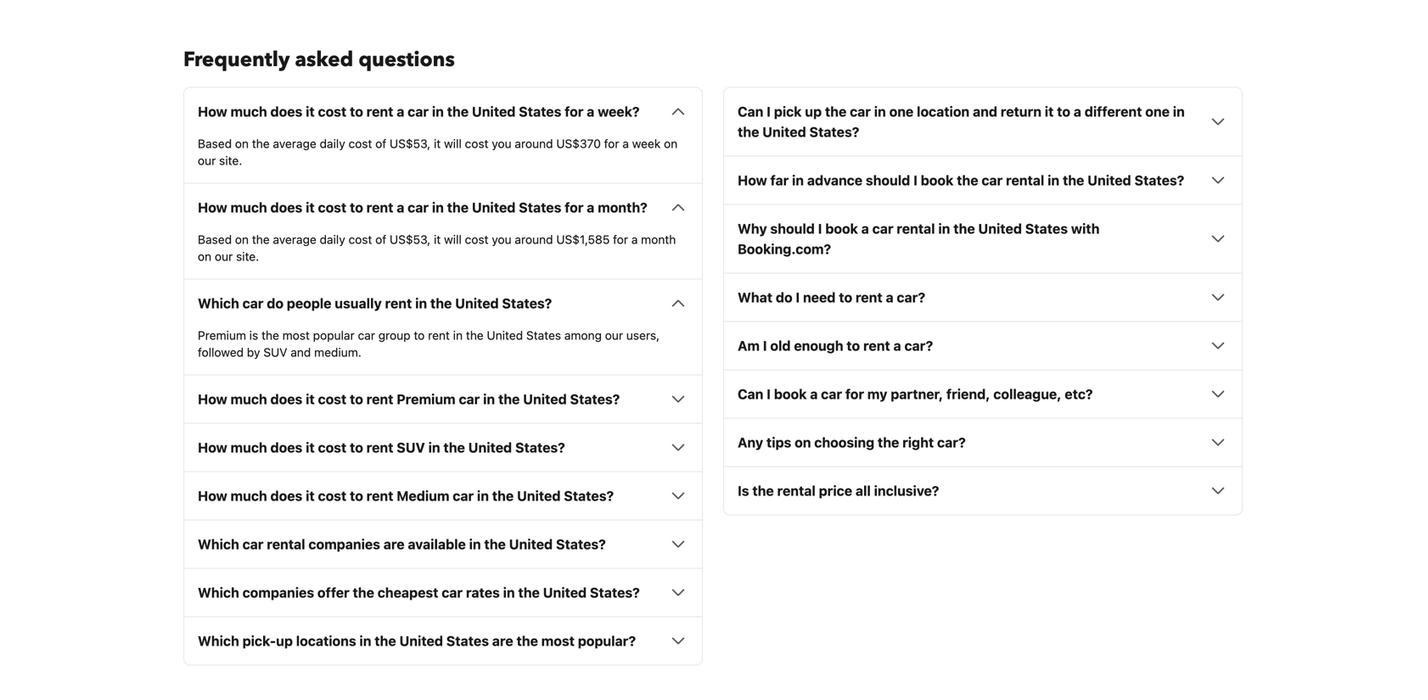 Task type: describe. For each thing, give the bounding box(es) containing it.
right
[[902, 434, 934, 451]]

car? for what do i need to rent a car?
[[897, 289, 925, 305]]

which for which companies offer the cheapest car rates in the united states?
[[198, 585, 239, 601]]

our for how much does it cost to rent a car in the united states for a week?
[[198, 153, 216, 167]]

rent up how much does it cost to rent suv in the united states?
[[366, 391, 393, 407]]

it inside how much does it cost to rent medium car in the united states? "dropdown button"
[[306, 488, 315, 504]]

usually
[[335, 295, 382, 311]]

frequently
[[183, 46, 290, 74]]

the inside based on the average daily cost of us$53, it will cost you around us$370 for a week on our site.
[[252, 136, 270, 150]]

how much does it cost to rent premium car in the united states?
[[198, 391, 620, 407]]

site. for how much does it cost to rent a car in the united states for a week?
[[219, 153, 242, 167]]

i inside dropdown button
[[796, 289, 800, 305]]

which pick-up locations in the united states are the most popular? button
[[198, 631, 688, 651]]

2 vertical spatial book
[[774, 386, 807, 402]]

how much does it cost to rent suv in the united states? button
[[198, 437, 688, 458]]

much for how much does it cost to rent a car in the united states for a week?
[[230, 103, 267, 120]]

does for how much does it cost to rent premium car in the united states?
[[270, 391, 302, 407]]

based on the average daily cost of us$53, it will cost you around us$1,585 for a month on our site.
[[198, 232, 676, 263]]

the inside based on the average daily cost of us$53, it will cost you around us$1,585 for a month on our site.
[[252, 232, 270, 246]]

which car rental companies are available in the united states?
[[198, 536, 606, 552]]

why
[[738, 221, 767, 237]]

how for how much does it cost to rent premium car in the united states?
[[198, 391, 227, 407]]

rent up based on the average daily cost of us$53, it will cost you around us$1,585 for a month on our site. on the top left of the page
[[366, 199, 393, 215]]

in inside how much does it cost to rent a car in the united states for a week? dropdown button
[[432, 103, 444, 120]]

1 one from the left
[[889, 103, 914, 120]]

am
[[738, 338, 760, 354]]

to inside can i pick up the car in one location and return it to a different one in the united states?
[[1057, 103, 1070, 120]]

how much does it cost to rent medium car in the united states? button
[[198, 486, 688, 506]]

enough
[[794, 338, 843, 354]]

any tips on choosing the right car?
[[738, 434, 966, 451]]

how far in advance should i book the car rental in the united states?
[[738, 172, 1184, 188]]

much for how much does it cost to rent suv in the united states?
[[230, 440, 267, 456]]

on inside dropdown button
[[795, 434, 811, 451]]

in inside how much does it cost to rent a car in the united states for a month? dropdown button
[[432, 199, 444, 215]]

will for week?
[[444, 136, 462, 150]]

booking.com?
[[738, 241, 831, 257]]

in inside how much does it cost to rent suv in the united states? dropdown button
[[428, 440, 440, 456]]

my
[[867, 386, 887, 402]]

can i book a car for my partner, friend, colleague, etc? button
[[738, 384, 1228, 404]]

offer
[[317, 585, 349, 601]]

us$53, for week?
[[390, 136, 431, 150]]

asked
[[295, 46, 353, 74]]

up inside can i pick up the car in one location and return it to a different one in the united states?
[[805, 103, 822, 120]]

how much does it cost to rent a car in the united states for a week? button
[[198, 101, 688, 122]]

the inside "dropdown button"
[[492, 488, 514, 504]]

what do i need to rent a car?
[[738, 289, 925, 305]]

will for month?
[[444, 232, 462, 246]]

most inside premium is the most popular car group to rent in the united states among our users, followed by suv and medium.
[[282, 328, 310, 342]]

much for how much does it cost to rent a car in the united states for a month?
[[230, 199, 267, 215]]

states for users,
[[526, 328, 561, 342]]

states? inside which car rental companies are available in the united states? dropdown button
[[556, 536, 606, 552]]

any
[[738, 434, 763, 451]]

month
[[641, 232, 676, 246]]

why should i book a car rental in the united states with booking.com?
[[738, 221, 1100, 257]]

am i old enough to rent a car?
[[738, 338, 933, 354]]

available
[[408, 536, 466, 552]]

united inside why should i book a car rental in the united states with booking.com?
[[978, 221, 1022, 237]]

followed
[[198, 345, 244, 359]]

which pick-up locations in the united states are the most popular?
[[198, 633, 636, 649]]

states? inside can i pick up the car in one location and return it to a different one in the united states?
[[809, 124, 859, 140]]

what do i need to rent a car? button
[[738, 287, 1228, 308]]

is the rental price all inclusive?
[[738, 483, 939, 499]]

and inside can i pick up the car in one location and return it to a different one in the united states?
[[973, 103, 997, 120]]

around for month?
[[515, 232, 553, 246]]

of for how much does it cost to rent a car in the united states for a month?
[[375, 232, 386, 246]]

car inside "dropdown button"
[[453, 488, 474, 504]]

states? inside how far in advance should i book the car rental in the united states? dropdown button
[[1134, 172, 1184, 188]]

inclusive?
[[874, 483, 939, 499]]

rent down questions
[[366, 103, 393, 120]]

rent inside premium is the most popular car group to rent in the united states among our users, followed by suv and medium.
[[428, 328, 450, 342]]

states for month?
[[519, 199, 561, 215]]

week?
[[598, 103, 640, 120]]

united inside "dropdown button"
[[517, 488, 561, 504]]

rental inside why should i book a car rental in the united states with booking.com?
[[897, 221, 935, 237]]

it inside can i pick up the car in one location and return it to a different one in the united states?
[[1045, 103, 1054, 120]]

of for how much does it cost to rent a car in the united states for a week?
[[375, 136, 386, 150]]

states? inside how much does it cost to rent medium car in the united states? "dropdown button"
[[564, 488, 614, 504]]

states? inside which car do people usually rent in the united states? dropdown button
[[502, 295, 552, 311]]

suv inside how much does it cost to rent suv in the united states? dropdown button
[[397, 440, 425, 456]]

how for how much does it cost to rent a car in the united states for a week?
[[198, 103, 227, 120]]

which companies offer the cheapest car rates in the united states? button
[[198, 583, 688, 603]]

partner,
[[891, 386, 943, 402]]

car inside dropdown button
[[982, 172, 1003, 188]]

for inside based on the average daily cost of us$53, it will cost you around us$1,585 for a month on our site.
[[613, 232, 628, 246]]

how for how much does it cost to rent suv in the united states?
[[198, 440, 227, 456]]

you for month?
[[492, 232, 511, 246]]

can for can i pick up the car in one location and return it to a different one in the united states?
[[738, 103, 763, 120]]

premium is the most popular car group to rent in the united states among our users, followed by suv and medium.
[[198, 328, 660, 359]]

most inside dropdown button
[[541, 633, 575, 649]]

week
[[632, 136, 661, 150]]

i inside why should i book a car rental in the united states with booking.com?
[[818, 221, 822, 237]]

how much does it cost to rent medium car in the united states?
[[198, 488, 614, 504]]

friend,
[[946, 386, 990, 402]]

with
[[1071, 221, 1100, 237]]

for up us$370
[[565, 103, 583, 120]]

it inside based on the average daily cost of us$53, it will cost you around us$1,585 for a month on our site.
[[434, 232, 441, 246]]

a left month?
[[587, 199, 594, 215]]

book inside dropdown button
[[921, 172, 954, 188]]

based for how much does it cost to rent a car in the united states for a week?
[[198, 136, 232, 150]]

much for how much does it cost to rent medium car in the united states?
[[230, 488, 267, 504]]

location
[[917, 103, 970, 120]]

which for which car do people usually rent in the united states?
[[198, 295, 239, 311]]

average for how much does it cost to rent a car in the united states for a month?
[[273, 232, 316, 246]]

users,
[[626, 328, 660, 342]]

premium inside dropdown button
[[397, 391, 456, 407]]

i inside dropdown button
[[913, 172, 917, 188]]

which car do people usually rent in the united states?
[[198, 295, 552, 311]]

to inside premium is the most popular car group to rent in the united states among our users, followed by suv and medium.
[[414, 328, 425, 342]]

medium.
[[314, 345, 361, 359]]

tips
[[766, 434, 791, 451]]

a inside based on the average daily cost of us$53, it will cost you around us$1,585 for a month on our site.
[[631, 232, 638, 246]]

us$370
[[556, 136, 601, 150]]

in inside which companies offer the cheapest car rates in the united states? dropdown button
[[503, 585, 515, 601]]

in inside how much does it cost to rent medium car in the united states? "dropdown button"
[[477, 488, 489, 504]]

need
[[803, 289, 836, 305]]

daily for how much does it cost to rent a car in the united states for a month?
[[320, 232, 345, 246]]

rental inside dropdown button
[[1006, 172, 1044, 188]]

far
[[770, 172, 789, 188]]

popular?
[[578, 633, 636, 649]]

how much does it cost to rent suv in the united states?
[[198, 440, 565, 456]]

united inside dropdown button
[[1087, 172, 1131, 188]]

a left week?
[[587, 103, 594, 120]]

does for how much does it cost to rent suv in the united states?
[[270, 440, 302, 456]]

1 horizontal spatial are
[[492, 633, 513, 649]]

how for how far in advance should i book the car rental in the united states?
[[738, 172, 767, 188]]

return
[[1001, 103, 1041, 120]]

our inside premium is the most popular car group to rent in the united states among our users, followed by suv and medium.
[[605, 328, 623, 342]]

a down why should i book a car rental in the united states with booking.com?
[[886, 289, 893, 305]]

in inside 'which pick-up locations in the united states are the most popular?' dropdown button
[[359, 633, 371, 649]]

can for can i book a car for my partner, friend, colleague, etc?
[[738, 386, 763, 402]]

among
[[564, 328, 602, 342]]

am i old enough to rent a car? button
[[738, 336, 1228, 356]]

how for how much does it cost to rent medium car in the united states?
[[198, 488, 227, 504]]

why should i book a car rental in the united states with booking.com? button
[[738, 218, 1228, 259]]

premium inside premium is the most popular car group to rent in the united states among our users, followed by suv and medium.
[[198, 328, 246, 342]]

states inside why should i book a car rental in the united states with booking.com?
[[1025, 221, 1068, 237]]

which companies offer the cheapest car rates in the united states?
[[198, 585, 640, 601]]

it inside how much does it cost to rent a car in the united states for a month? dropdown button
[[306, 199, 315, 215]]

much for how much does it cost to rent premium car in the united states?
[[230, 391, 267, 407]]

in inside which car do people usually rent in the united states? dropdown button
[[415, 295, 427, 311]]

rent right need
[[856, 289, 882, 305]]

is
[[249, 328, 258, 342]]

in inside how much does it cost to rent premium car in the united states? dropdown button
[[483, 391, 495, 407]]

is
[[738, 483, 749, 499]]

2 one from the left
[[1145, 103, 1170, 120]]



Task type: locate. For each thing, give the bounding box(es) containing it.
which inside which companies offer the cheapest car rates in the united states? dropdown button
[[198, 585, 239, 601]]

car inside can i pick up the car in one location and return it to a different one in the united states?
[[850, 103, 871, 120]]

car? right right
[[937, 434, 966, 451]]

rental inside dropdown button
[[777, 483, 816, 499]]

i inside can i pick up the car in one location and return it to a different one in the united states?
[[767, 103, 771, 120]]

0 horizontal spatial most
[[282, 328, 310, 342]]

rent down which car do people usually rent in the united states? dropdown button
[[428, 328, 450, 342]]

1 vertical spatial site.
[[236, 249, 259, 263]]

5 does from the top
[[270, 488, 302, 504]]

in inside premium is the most popular car group to rent in the united states among our users, followed by suv and medium.
[[453, 328, 463, 342]]

popular
[[313, 328, 355, 342]]

does for how much does it cost to rent a car in the united states for a week?
[[270, 103, 302, 120]]

a left week
[[622, 136, 629, 150]]

one right different
[[1145, 103, 1170, 120]]

which inside 'which pick-up locations in the united states are the most popular?' dropdown button
[[198, 633, 239, 649]]

4 does from the top
[[270, 440, 302, 456]]

1 horizontal spatial and
[[973, 103, 997, 120]]

does inside "dropdown button"
[[270, 488, 302, 504]]

states
[[519, 103, 561, 120], [519, 199, 561, 215], [1025, 221, 1068, 237], [526, 328, 561, 342], [446, 633, 489, 649]]

do inside which car do people usually rent in the united states? dropdown button
[[267, 295, 284, 311]]

0 vertical spatial and
[[973, 103, 997, 120]]

for down week?
[[604, 136, 619, 150]]

1 horizontal spatial do
[[776, 289, 792, 305]]

it inside how much does it cost to rent a car in the united states for a week? dropdown button
[[306, 103, 315, 120]]

a down questions
[[397, 103, 404, 120]]

do right what
[[776, 289, 792, 305]]

what
[[738, 289, 772, 305]]

price
[[819, 483, 852, 499]]

the
[[447, 103, 469, 120], [825, 103, 847, 120], [738, 124, 759, 140], [252, 136, 270, 150], [957, 172, 978, 188], [1063, 172, 1084, 188], [447, 199, 469, 215], [953, 221, 975, 237], [252, 232, 270, 246], [430, 295, 452, 311], [261, 328, 279, 342], [466, 328, 484, 342], [498, 391, 520, 407], [878, 434, 899, 451], [443, 440, 465, 456], [752, 483, 774, 499], [492, 488, 514, 504], [484, 536, 506, 552], [353, 585, 374, 601], [518, 585, 540, 601], [375, 633, 396, 649], [517, 633, 538, 649]]

which inside which car rental companies are available in the united states? dropdown button
[[198, 536, 239, 552]]

0 vertical spatial should
[[866, 172, 910, 188]]

us$53,
[[390, 136, 431, 150], [390, 232, 431, 246]]

rates
[[466, 585, 500, 601]]

1 horizontal spatial premium
[[397, 391, 456, 407]]

us$1,585
[[556, 232, 610, 246]]

in inside which car rental companies are available in the united states? dropdown button
[[469, 536, 481, 552]]

cheapest
[[378, 585, 438, 601]]

our for how much does it cost to rent a car in the united states for a month?
[[215, 249, 233, 263]]

daily inside based on the average daily cost of us$53, it will cost you around us$1,585 for a month on our site.
[[320, 232, 345, 246]]

can inside can i pick up the car in one location and return it to a different one in the united states?
[[738, 103, 763, 120]]

2 vertical spatial car?
[[937, 434, 966, 451]]

and inside premium is the most popular car group to rent in the united states among our users, followed by suv and medium.
[[291, 345, 311, 359]]

site. inside based on the average daily cost of us$53, it will cost you around us$370 for a week on our site.
[[219, 153, 242, 167]]

which car rental companies are available in the united states? button
[[198, 534, 688, 555]]

all
[[855, 483, 871, 499]]

can up "any"
[[738, 386, 763, 402]]

how far in advance should i book the car rental in the united states? button
[[738, 170, 1228, 190]]

and left medium.
[[291, 345, 311, 359]]

states up us$370
[[519, 103, 561, 120]]

2 much from the top
[[230, 199, 267, 215]]

of down how much does it cost to rent a car in the united states for a week?
[[375, 136, 386, 150]]

1 average from the top
[[273, 136, 316, 150]]

you for week?
[[492, 136, 511, 150]]

a left month
[[631, 232, 638, 246]]

us$53, down how much does it cost to rent a car in the united states for a week?
[[390, 136, 431, 150]]

0 vertical spatial us$53,
[[390, 136, 431, 150]]

which
[[198, 295, 239, 311], [198, 536, 239, 552], [198, 585, 239, 601], [198, 633, 239, 649]]

1 vertical spatial should
[[770, 221, 815, 237]]

1 vertical spatial most
[[541, 633, 575, 649]]

most down "people" on the top of the page
[[282, 328, 310, 342]]

1 of from the top
[[375, 136, 386, 150]]

states up us$1,585
[[519, 199, 561, 215]]

i left pick
[[767, 103, 771, 120]]

book down advance
[[825, 221, 858, 237]]

0 horizontal spatial up
[[276, 633, 293, 649]]

2 does from the top
[[270, 199, 302, 215]]

one left location
[[889, 103, 914, 120]]

you inside based on the average daily cost of us$53, it will cost you around us$1,585 for a month on our site.
[[492, 232, 511, 246]]

car? for am i old enough to rent a car?
[[904, 338, 933, 354]]

month?
[[598, 199, 647, 215]]

2 which from the top
[[198, 536, 239, 552]]

different
[[1085, 103, 1142, 120]]

does for how much does it cost to rent medium car in the united states?
[[270, 488, 302, 504]]

2 us$53, from the top
[[390, 232, 431, 246]]

1 can from the top
[[738, 103, 763, 120]]

daily
[[320, 136, 345, 150], [320, 232, 345, 246]]

1 horizontal spatial book
[[825, 221, 858, 237]]

locations
[[296, 633, 356, 649]]

much inside "dropdown button"
[[230, 488, 267, 504]]

you
[[492, 136, 511, 150], [492, 232, 511, 246]]

1 vertical spatial our
[[215, 249, 233, 263]]

1 around from the top
[[515, 136, 553, 150]]

a down enough
[[810, 386, 818, 402]]

based for how much does it cost to rent a car in the united states for a month?
[[198, 232, 232, 246]]

advance
[[807, 172, 862, 188]]

i left old on the right
[[763, 338, 767, 354]]

up right pick
[[805, 103, 822, 120]]

rent inside "dropdown button"
[[366, 488, 393, 504]]

0 horizontal spatial and
[[291, 345, 311, 359]]

people
[[287, 295, 331, 311]]

much
[[230, 103, 267, 120], [230, 199, 267, 215], [230, 391, 267, 407], [230, 440, 267, 456], [230, 488, 267, 504]]

book down old on the right
[[774, 386, 807, 402]]

suv inside premium is the most popular car group to rent in the united states among our users, followed by suv and medium.
[[263, 345, 287, 359]]

1 horizontal spatial most
[[541, 633, 575, 649]]

a inside why should i book a car rental in the united states with booking.com?
[[861, 221, 869, 237]]

around left us$370
[[515, 136, 553, 150]]

book up why should i book a car rental in the united states with booking.com?
[[921, 172, 954, 188]]

pick
[[774, 103, 802, 120]]

cost inside "dropdown button"
[[318, 488, 346, 504]]

around inside based on the average daily cost of us$53, it will cost you around us$370 for a week on our site.
[[515, 136, 553, 150]]

companies up the offer
[[308, 536, 380, 552]]

can i pick up the car in one location and return it to a different one in the united states?
[[738, 103, 1185, 140]]

can left pick
[[738, 103, 763, 120]]

daily for how much does it cost to rent a car in the united states for a week?
[[320, 136, 345, 150]]

around left us$1,585
[[515, 232, 553, 246]]

1 which from the top
[[198, 295, 239, 311]]

of
[[375, 136, 386, 150], [375, 232, 386, 246]]

do inside the 'what do i need to rent a car?' dropdown button
[[776, 289, 792, 305]]

premium up how much does it cost to rent suv in the united states? dropdown button on the left bottom
[[397, 391, 456, 407]]

1 vertical spatial companies
[[242, 585, 314, 601]]

1 horizontal spatial up
[[805, 103, 822, 120]]

questions
[[358, 46, 455, 74]]

it
[[306, 103, 315, 120], [1045, 103, 1054, 120], [434, 136, 441, 150], [306, 199, 315, 215], [434, 232, 441, 246], [306, 391, 315, 407], [306, 440, 315, 456], [306, 488, 315, 504]]

car
[[408, 103, 429, 120], [850, 103, 871, 120], [982, 172, 1003, 188], [408, 199, 429, 215], [872, 221, 893, 237], [242, 295, 264, 311], [358, 328, 375, 342], [821, 386, 842, 402], [459, 391, 480, 407], [453, 488, 474, 504], [242, 536, 264, 552], [442, 585, 463, 601]]

a up the can i book a car for my partner, friend, colleague, etc?
[[893, 338, 901, 354]]

0 vertical spatial around
[[515, 136, 553, 150]]

are left available
[[383, 536, 405, 552]]

daily up "people" on the top of the page
[[320, 232, 345, 246]]

states left among
[[526, 328, 561, 342]]

2 will from the top
[[444, 232, 462, 246]]

0 horizontal spatial are
[[383, 536, 405, 552]]

rent up how much does it cost to rent medium car in the united states?
[[366, 440, 393, 456]]

4 much from the top
[[230, 440, 267, 456]]

based inside based on the average daily cost of us$53, it will cost you around us$370 for a week on our site.
[[198, 136, 232, 150]]

can i pick up the car in one location and return it to a different one in the united states? button
[[738, 101, 1228, 142]]

states for week?
[[519, 103, 561, 120]]

a inside based on the average daily cost of us$53, it will cost you around us$370 for a week on our site.
[[622, 136, 629, 150]]

1 horizontal spatial should
[[866, 172, 910, 188]]

average inside based on the average daily cost of us$53, it will cost you around us$1,585 for a month on our site.
[[273, 232, 316, 246]]

up left locations
[[276, 633, 293, 649]]

i up tips
[[767, 386, 771, 402]]

our
[[198, 153, 216, 167], [215, 249, 233, 263], [605, 328, 623, 342]]

is the rental price all inclusive? button
[[738, 481, 1228, 501]]

states down rates at the bottom left of page
[[446, 633, 489, 649]]

up
[[805, 103, 822, 120], [276, 633, 293, 649]]

can i book a car for my partner, friend, colleague, etc?
[[738, 386, 1093, 402]]

old
[[770, 338, 791, 354]]

colleague,
[[993, 386, 1061, 402]]

will down how much does it cost to rent a car in the united states for a month? dropdown button
[[444, 232, 462, 246]]

states? inside which companies offer the cheapest car rates in the united states? dropdown button
[[590, 585, 640, 601]]

states left with in the right top of the page
[[1025, 221, 1068, 237]]

a inside can i pick up the car in one location and return it to a different one in the united states?
[[1074, 103, 1081, 120]]

daily down asked
[[320, 136, 345, 150]]

it inside how much does it cost to rent suv in the united states? dropdown button
[[306, 440, 315, 456]]

0 horizontal spatial premium
[[198, 328, 246, 342]]

1 vertical spatial daily
[[320, 232, 345, 246]]

3 much from the top
[[230, 391, 267, 407]]

1 vertical spatial up
[[276, 633, 293, 649]]

should inside why should i book a car rental in the united states with booking.com?
[[770, 221, 815, 237]]

for down month?
[[613, 232, 628, 246]]

2 around from the top
[[515, 232, 553, 246]]

0 horizontal spatial one
[[889, 103, 914, 120]]

you down how much does it cost to rent a car in the united states for a week? dropdown button
[[492, 136, 511, 150]]

site.
[[219, 153, 242, 167], [236, 249, 259, 263]]

how
[[198, 103, 227, 120], [738, 172, 767, 188], [198, 199, 227, 215], [198, 391, 227, 407], [198, 440, 227, 456], [198, 488, 227, 504]]

0 vertical spatial you
[[492, 136, 511, 150]]

1 horizontal spatial one
[[1145, 103, 1170, 120]]

3 which from the top
[[198, 585, 239, 601]]

car? inside dropdown button
[[897, 289, 925, 305]]

site. inside based on the average daily cost of us$53, it will cost you around us$1,585 for a month on our site.
[[236, 249, 259, 263]]

united
[[472, 103, 516, 120], [762, 124, 806, 140], [1087, 172, 1131, 188], [472, 199, 516, 215], [978, 221, 1022, 237], [455, 295, 499, 311], [487, 328, 523, 342], [523, 391, 567, 407], [468, 440, 512, 456], [517, 488, 561, 504], [509, 536, 553, 552], [543, 585, 587, 601], [399, 633, 443, 649]]

based on the average daily cost of us$53, it will cost you around us$370 for a week on our site.
[[198, 136, 678, 167]]

average inside based on the average daily cost of us$53, it will cost you around us$370 for a week on our site.
[[273, 136, 316, 150]]

are down rates at the bottom left of page
[[492, 633, 513, 649]]

1 vertical spatial will
[[444, 232, 462, 246]]

1 vertical spatial suv
[[397, 440, 425, 456]]

car inside why should i book a car rental in the united states with booking.com?
[[872, 221, 893, 237]]

rent up group
[[385, 295, 412, 311]]

around for week?
[[515, 136, 553, 150]]

do left "people" on the top of the page
[[267, 295, 284, 311]]

4 which from the top
[[198, 633, 239, 649]]

0 vertical spatial up
[[805, 103, 822, 120]]

united inside premium is the most popular car group to rent in the united states among our users, followed by suv and medium.
[[487, 328, 523, 342]]

in inside why should i book a car rental in the united states with booking.com?
[[938, 221, 950, 237]]

one
[[889, 103, 914, 120], [1145, 103, 1170, 120]]

how inside dropdown button
[[738, 172, 767, 188]]

0 vertical spatial daily
[[320, 136, 345, 150]]

does
[[270, 103, 302, 120], [270, 199, 302, 215], [270, 391, 302, 407], [270, 440, 302, 456], [270, 488, 302, 504]]

car inside premium is the most popular car group to rent in the united states among our users, followed by suv and medium.
[[358, 328, 375, 342]]

states inside premium is the most popular car group to rent in the united states among our users, followed by suv and medium.
[[526, 328, 561, 342]]

you down how much does it cost to rent a car in the united states for a month? dropdown button
[[492, 232, 511, 246]]

us$53, down how much does it cost to rent a car in the united states for a month?
[[390, 232, 431, 246]]

etc?
[[1065, 386, 1093, 402]]

1 vertical spatial car?
[[904, 338, 933, 354]]

1 vertical spatial you
[[492, 232, 511, 246]]

which for which pick-up locations in the united states are the most popular?
[[198, 633, 239, 649]]

it inside how much does it cost to rent premium car in the united states? dropdown button
[[306, 391, 315, 407]]

1 vertical spatial around
[[515, 232, 553, 246]]

1 will from the top
[[444, 136, 462, 150]]

for inside based on the average daily cost of us$53, it will cost you around us$370 for a week on our site.
[[604, 136, 619, 150]]

2 you from the top
[[492, 232, 511, 246]]

frequently asked questions
[[183, 46, 455, 74]]

0 vertical spatial premium
[[198, 328, 246, 342]]

states?
[[809, 124, 859, 140], [1134, 172, 1184, 188], [502, 295, 552, 311], [570, 391, 620, 407], [515, 440, 565, 456], [564, 488, 614, 504], [556, 536, 606, 552], [590, 585, 640, 601]]

does for how much does it cost to rent a car in the united states for a month?
[[270, 199, 302, 215]]

1 vertical spatial us$53,
[[390, 232, 431, 246]]

by
[[247, 345, 260, 359]]

0 vertical spatial suv
[[263, 345, 287, 359]]

1 vertical spatial book
[[825, 221, 858, 237]]

suv
[[263, 345, 287, 359], [397, 440, 425, 456]]

which for which car rental companies are available in the united states?
[[198, 536, 239, 552]]

2 daily from the top
[[320, 232, 345, 246]]

0 vertical spatial book
[[921, 172, 954, 188]]

suv down 'how much does it cost to rent premium car in the united states?'
[[397, 440, 425, 456]]

group
[[378, 328, 411, 342]]

most
[[282, 328, 310, 342], [541, 633, 575, 649]]

for left 'my'
[[845, 386, 864, 402]]

1 much from the top
[[230, 103, 267, 120]]

around
[[515, 136, 553, 150], [515, 232, 553, 246]]

0 horizontal spatial should
[[770, 221, 815, 237]]

united inside can i pick up the car in one location and return it to a different one in the united states?
[[762, 124, 806, 140]]

0 vertical spatial car?
[[897, 289, 925, 305]]

do
[[776, 289, 792, 305], [267, 295, 284, 311]]

0 vertical spatial can
[[738, 103, 763, 120]]

a
[[397, 103, 404, 120], [587, 103, 594, 120], [1074, 103, 1081, 120], [622, 136, 629, 150], [397, 199, 404, 215], [587, 199, 594, 215], [861, 221, 869, 237], [631, 232, 638, 246], [886, 289, 893, 305], [893, 338, 901, 354], [810, 386, 818, 402]]

0 vertical spatial companies
[[308, 536, 380, 552]]

i up booking.com?
[[818, 221, 822, 237]]

site. for how much does it cost to rent a car in the united states for a month?
[[236, 249, 259, 263]]

0 vertical spatial most
[[282, 328, 310, 342]]

to inside "dropdown button"
[[350, 488, 363, 504]]

1 based from the top
[[198, 136, 232, 150]]

1 horizontal spatial suv
[[397, 440, 425, 456]]

a left different
[[1074, 103, 1081, 120]]

how for how much does it cost to rent a car in the united states for a month?
[[198, 199, 227, 215]]

states? inside how much does it cost to rent premium car in the united states? dropdown button
[[570, 391, 620, 407]]

pick-
[[242, 633, 276, 649]]

i
[[767, 103, 771, 120], [913, 172, 917, 188], [818, 221, 822, 237], [796, 289, 800, 305], [763, 338, 767, 354], [767, 386, 771, 402]]

rent left the "medium"
[[366, 488, 393, 504]]

2 based from the top
[[198, 232, 232, 246]]

states? inside how much does it cost to rent suv in the united states? dropdown button
[[515, 440, 565, 456]]

should right advance
[[866, 172, 910, 188]]

how inside "dropdown button"
[[198, 488, 227, 504]]

should up booking.com?
[[770, 221, 815, 237]]

on
[[235, 136, 249, 150], [664, 136, 678, 150], [235, 232, 249, 246], [198, 249, 211, 263], [795, 434, 811, 451]]

1 us$53, from the top
[[390, 136, 431, 150]]

medium
[[397, 488, 449, 504]]

2 of from the top
[[375, 232, 386, 246]]

will down how much does it cost to rent a car in the united states for a week? dropdown button
[[444, 136, 462, 150]]

1 vertical spatial premium
[[397, 391, 456, 407]]

based
[[198, 136, 232, 150], [198, 232, 232, 246]]

0 horizontal spatial do
[[267, 295, 284, 311]]

you inside based on the average daily cost of us$53, it will cost you around us$370 for a week on our site.
[[492, 136, 511, 150]]

book inside why should i book a car rental in the united states with booking.com?
[[825, 221, 858, 237]]

rent up 'my'
[[863, 338, 890, 354]]

a down advance
[[861, 221, 869, 237]]

1 vertical spatial are
[[492, 633, 513, 649]]

of down how much does it cost to rent a car in the united states for a month?
[[375, 232, 386, 246]]

will
[[444, 136, 462, 150], [444, 232, 462, 246]]

companies up the pick-
[[242, 585, 314, 601]]

average for how much does it cost to rent a car in the united states for a week?
[[273, 136, 316, 150]]

rent
[[366, 103, 393, 120], [366, 199, 393, 215], [856, 289, 882, 305], [385, 295, 412, 311], [428, 328, 450, 342], [863, 338, 890, 354], [366, 391, 393, 407], [366, 440, 393, 456], [366, 488, 393, 504]]

car? inside dropdown button
[[904, 338, 933, 354]]

for inside dropdown button
[[845, 386, 864, 402]]

and
[[973, 103, 997, 120], [291, 345, 311, 359]]

0 vertical spatial are
[[383, 536, 405, 552]]

0 vertical spatial average
[[273, 136, 316, 150]]

1 vertical spatial based
[[198, 232, 232, 246]]

i up why should i book a car rental in the united states with booking.com?
[[913, 172, 917, 188]]

how much does it cost to rent a car in the united states for a month?
[[198, 199, 647, 215]]

how much does it cost to rent a car in the united states for a week?
[[198, 103, 640, 120]]

most left popular? on the bottom
[[541, 633, 575, 649]]

around inside based on the average daily cost of us$53, it will cost you around us$1,585 for a month on our site.
[[515, 232, 553, 246]]

0 vertical spatial will
[[444, 136, 462, 150]]

for
[[565, 103, 583, 120], [604, 136, 619, 150], [565, 199, 583, 215], [613, 232, 628, 246], [845, 386, 864, 402]]

0 vertical spatial our
[[198, 153, 216, 167]]

premium up "followed"
[[198, 328, 246, 342]]

will inside based on the average daily cost of us$53, it will cost you around us$370 for a week on our site.
[[444, 136, 462, 150]]

how much does it cost to rent premium car in the united states? button
[[198, 389, 688, 409]]

choosing
[[814, 434, 874, 451]]

1 vertical spatial and
[[291, 345, 311, 359]]

1 does from the top
[[270, 103, 302, 120]]

the inside why should i book a car rental in the united states with booking.com?
[[953, 221, 975, 237]]

1 vertical spatial average
[[273, 232, 316, 246]]

0 horizontal spatial suv
[[263, 345, 287, 359]]

a up based on the average daily cost of us$53, it will cost you around us$1,585 for a month on our site. on the top left of the page
[[397, 199, 404, 215]]

us$53, for month?
[[390, 232, 431, 246]]

any tips on choosing the right car? button
[[738, 432, 1228, 453]]

it inside based on the average daily cost of us$53, it will cost you around us$370 for a week on our site.
[[434, 136, 441, 150]]

which car do people usually rent in the united states? button
[[198, 293, 688, 313]]

2 average from the top
[[273, 232, 316, 246]]

suv right by
[[263, 345, 287, 359]]

1 vertical spatial can
[[738, 386, 763, 402]]

book
[[921, 172, 954, 188], [825, 221, 858, 237], [774, 386, 807, 402]]

average
[[273, 136, 316, 150], [273, 232, 316, 246]]

should inside dropdown button
[[866, 172, 910, 188]]

2 can from the top
[[738, 386, 763, 402]]

and left return
[[973, 103, 997, 120]]

our inside based on the average daily cost of us$53, it will cost you around us$370 for a week on our site.
[[198, 153, 216, 167]]

us$53, inside based on the average daily cost of us$53, it will cost you around us$1,585 for a month on our site.
[[390, 232, 431, 246]]

car? inside dropdown button
[[937, 434, 966, 451]]

for up us$1,585
[[565, 199, 583, 215]]

0 vertical spatial based
[[198, 136, 232, 150]]

2 vertical spatial our
[[605, 328, 623, 342]]

i left need
[[796, 289, 800, 305]]

1 you from the top
[[492, 136, 511, 150]]

car? down why should i book a car rental in the united states with booking.com?
[[897, 289, 925, 305]]

0 horizontal spatial book
[[774, 386, 807, 402]]

0 vertical spatial of
[[375, 136, 386, 150]]

premium
[[198, 328, 246, 342], [397, 391, 456, 407]]

how much does it cost to rent a car in the united states for a month? button
[[198, 197, 688, 218]]

0 vertical spatial site.
[[219, 153, 242, 167]]

5 much from the top
[[230, 488, 267, 504]]

daily inside based on the average daily cost of us$53, it will cost you around us$370 for a week on our site.
[[320, 136, 345, 150]]

car? up partner,
[[904, 338, 933, 354]]

1 vertical spatial of
[[375, 232, 386, 246]]

1 daily from the top
[[320, 136, 345, 150]]

3 does from the top
[[270, 391, 302, 407]]

2 horizontal spatial book
[[921, 172, 954, 188]]

can inside can i book a car for my partner, friend, colleague, etc? dropdown button
[[738, 386, 763, 402]]



Task type: vqa. For each thing, say whether or not it's contained in the screenshot.
next
no



